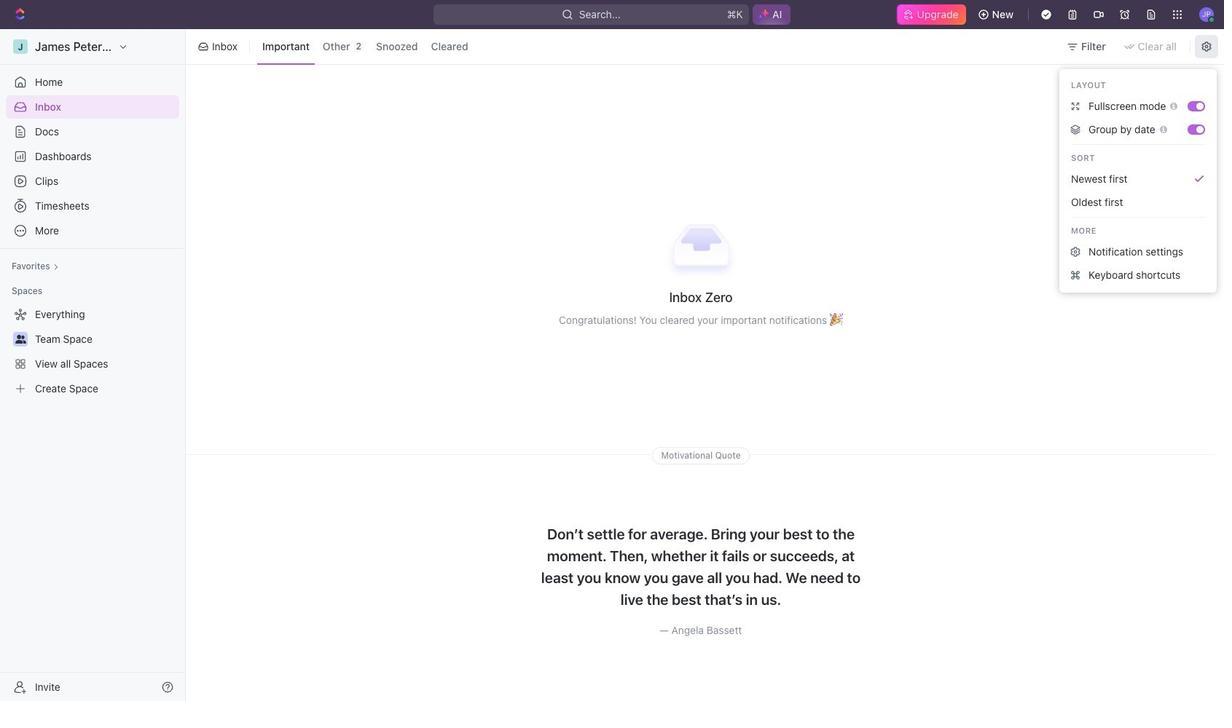 Task type: describe. For each thing, give the bounding box(es) containing it.
sidebar navigation
[[0, 29, 186, 702]]

checked element
[[1194, 173, 1206, 185]]

checked image
[[1194, 173, 1206, 185]]



Task type: locate. For each thing, give the bounding box(es) containing it.
tree inside sidebar navigation
[[6, 303, 179, 401]]

tab list
[[254, 26, 476, 67]]

tree
[[6, 303, 179, 401]]



Task type: vqa. For each thing, say whether or not it's contained in the screenshot.
Sidebar navigation
yes



